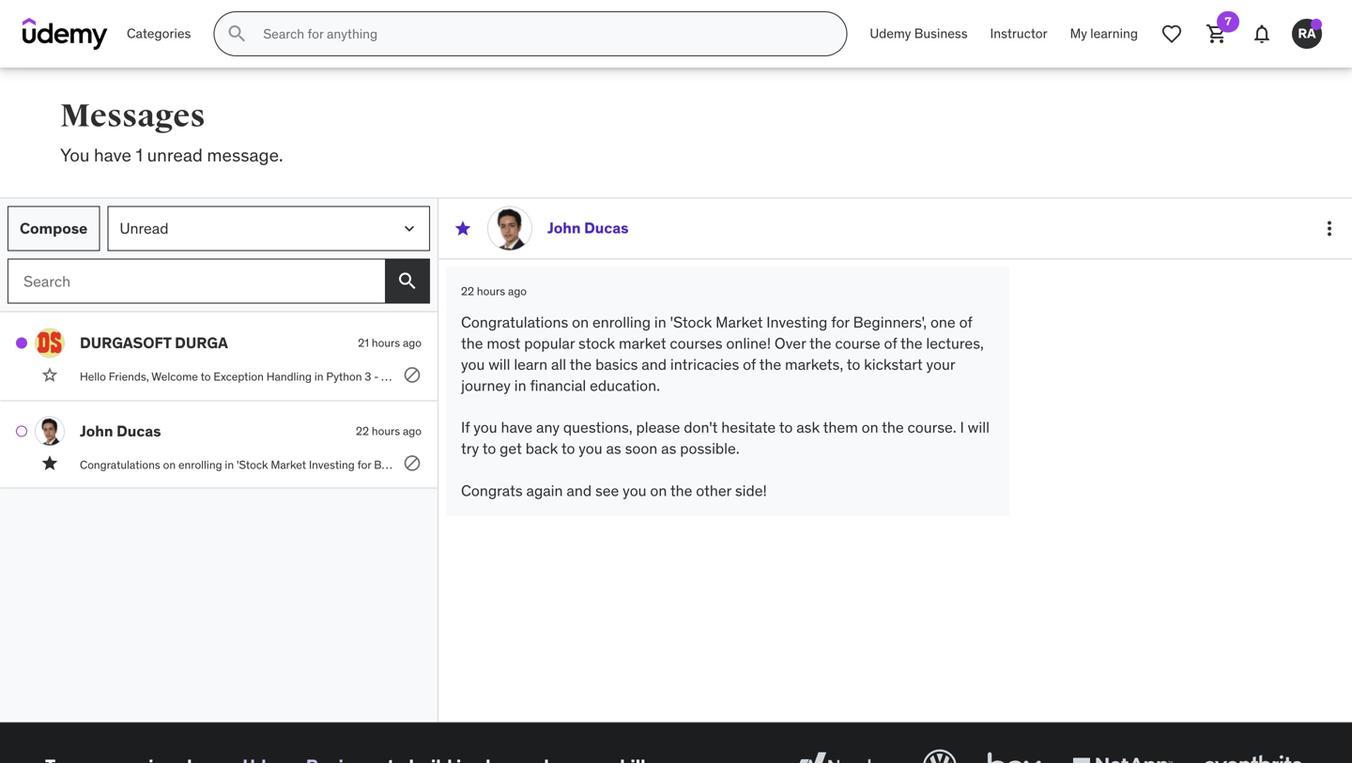 Task type: vqa. For each thing, say whether or not it's contained in the screenshot.
'online' to the top
no



Task type: describe. For each thing, give the bounding box(es) containing it.
1 are from the left
[[989, 369, 1006, 384]]

course for educ
[[747, 458, 781, 472]]

the down course.
[[942, 458, 959, 472]]

ducas for john ducas link
[[584, 218, 629, 238]]

1
[[136, 144, 143, 166]]

durgasoft
[[80, 333, 172, 353]]

1 vertical spatial learning
[[1008, 369, 1049, 384]]

journey for congratulations on enrolling in 'stock market investing for beginners', one of the most popular stock market courses online! over the course of the lectures, you will learn all the basics and intricacies of the markets, to kickstart your journey in financial educ
[[1234, 458, 1272, 472]]

intricacies for education.
[[670, 355, 739, 374]]

python
[[326, 369, 362, 384]]

congratulations for congratulations on enrolling in 'stock market investing for beginners', one of the most popular stock market courses online! over the course of the lectures, you will learn all the basics and intricacies of the markets, to kickstart your journey in financial educ
[[80, 458, 160, 472]]

in down 'john ducas' button
[[225, 458, 234, 472]]

learn for education.
[[514, 355, 548, 374]]

you right like
[[969, 369, 987, 384]]

you right definetely
[[887, 369, 905, 384]]

categories
[[127, 25, 191, 42]]

udemy image
[[23, 18, 108, 50]]

one for congratulations on enrolling in 'stock market investing for beginners', one of the most popular stock market courses online! over the course of the lectures, you will learn all the basics and intricacies of the markets, to kickstart your journey in financial educ
[[432, 458, 451, 472]]

investing for congratulations on enrolling in 'stock market investing for beginners', one of the most popular stock market courses online! over the course of the lectures, you will learn all the basics and intricacies of the markets, to kickstart your journey in financial education. if you have any questions, please don't hesitate to ask them on the course. i will try to get back to you as soon as possible. congrats again and see you on the other side!
[[767, 313, 828, 332]]

1 vertical spatial 22 hours ago
[[356, 424, 422, 439]]

search image
[[396, 270, 419, 293]]

will left "feel"
[[908, 369, 924, 384]]

education.
[[590, 376, 660, 395]]

to right welcome in the left of the page
[[201, 369, 211, 384]]

0 vertical spatial ago
[[508, 284, 527, 299]]

in left python
[[315, 369, 324, 384]]

john for john ducas link
[[548, 218, 581, 238]]

class
[[1137, 369, 1163, 384]]

you down definetely
[[861, 458, 879, 472]]

the left course.
[[882, 418, 904, 437]]

the down from on the right of page
[[1085, 458, 1101, 472]]

notifications image
[[1251, 23, 1274, 45]]

any
[[536, 418, 560, 437]]

journey for congratulations on enrolling in 'stock market investing for beginners', one of the most popular stock market courses online! over the course of the lectures, you will learn all the basics and intricacies of the markets, to kickstart your journey in financial education. if you have any questions, please don't hesitate to ask them on the course. i will try to get back to you as soon as possible. congrats again and see you on the other side!
[[461, 376, 511, 395]]

to right try
[[483, 439, 496, 458]]

hello friends,  welcome to exception handling in python 3 - try, except, else, finally course. it covers basics of python and exception handling in detail. definetely you will feel like you are learning directly from the class room. these basics are very helpful to
[[80, 369, 1353, 384]]

beginners', for congratulations on enrolling in 'stock market investing for beginners', one of the most popular stock market courses online! over the course of the lectures, you will learn all the basics and intricacies of the markets, to kickstart your journey in financial education. if you have any questions, please don't hesitate to ask them on the course. i will try to get back to you as soon as possible. congrats again and see you on the other side!
[[853, 313, 927, 332]]

block image for durga
[[403, 366, 422, 385]]

the up congrats in the bottom of the page
[[466, 458, 482, 472]]

21 hours ago
[[358, 336, 422, 351]]

ago for john ducas
[[403, 424, 422, 439]]

exception
[[214, 369, 264, 384]]

course.
[[497, 369, 536, 384]]

hello
[[80, 369, 106, 384]]

0 vertical spatial 22 hours ago
[[461, 284, 527, 299]]

-
[[374, 369, 379, 384]]

in left educ
[[1274, 458, 1283, 472]]

durgasoft durga button
[[80, 333, 351, 353]]

1 vertical spatial 22
[[356, 424, 369, 439]]

basics right 'covers' at the left of the page
[[584, 369, 616, 384]]

have inside congratulations on enrolling in 'stock market investing for beginners', one of the most popular stock market courses online! over the course of the lectures, you will learn all the basics and intricacies of the markets, to kickstart your journey in financial education. if you have any questions, please don't hesitate to ask them on the course. i will try to get back to you as soon as possible. congrats again and see you on the other side!
[[501, 418, 533, 437]]

handling
[[742, 369, 786, 384]]

the up side!
[[727, 458, 744, 472]]

john ducas link
[[548, 218, 629, 238]]

possible.
[[680, 439, 740, 458]]

you down questions,
[[579, 439, 603, 458]]

udemy business link
[[859, 11, 979, 56]]

else,
[[439, 369, 462, 384]]

1 horizontal spatial unmark as important image
[[454, 219, 472, 238]]

3
[[365, 369, 371, 384]]

for for congratulations on enrolling in 'stock market investing for beginners', one of the most popular stock market courses online! over the course of the lectures, you will learn all the basics and intricacies of the markets, to kickstart your journey in financial educ
[[358, 458, 371, 472]]

you left course.
[[461, 355, 485, 374]]

messages you have 1 unread message.
[[60, 97, 283, 166]]

them
[[823, 418, 858, 437]]

the down ask
[[796, 458, 812, 472]]

get
[[500, 439, 522, 458]]

hours for john ducas
[[372, 424, 400, 439]]

on down the soon
[[650, 481, 667, 500]]

volkswagen image
[[920, 746, 961, 764]]

udemy business
[[870, 25, 968, 42]]

basics
[[1230, 369, 1263, 384]]

course.
[[908, 418, 957, 437]]

compose
[[20, 219, 88, 238]]

directly
[[1052, 369, 1089, 384]]

popular for congratulations on enrolling in 'stock market investing for beginners', one of the most popular stock market courses online! over the course of the lectures, you will learn all the basics and intricacies of the markets, to kickstart your journey in financial education. if you have any questions, please don't hesitate to ask them on the course. i will try to get back to you as soon as possible. congrats again and see you on the other side!
[[524, 334, 575, 353]]

educ
[[1331, 458, 1353, 472]]

Search for anything text field
[[260, 18, 824, 50]]

durgasoft durga
[[80, 333, 228, 353]]

congratulations for congratulations on enrolling in 'stock market investing for beginners', one of the most popular stock market courses online! over the course of the lectures, you will learn all the basics and intricacies of the markets, to kickstart your journey in financial education. if you have any questions, please don't hesitate to ask them on the course. i will try to get back to you as soon as possible. congrats again and see you on the other side!
[[461, 313, 569, 332]]

financial for educ
[[1286, 458, 1328, 472]]

ra link
[[1285, 11, 1330, 56]]

other
[[696, 481, 732, 500]]

basics for congratulations on enrolling in 'stock market investing for beginners', one of the most popular stock market courses online! over the course of the lectures, you will learn all the basics and intricacies of the markets, to kickstart your journey in financial education. if you have any questions, please don't hesitate to ask them on the course. i will try to get back to you as soon as possible. congrats again and see you on the other side!
[[596, 355, 638, 374]]

helpful
[[1308, 369, 1343, 384]]

john for 'john ducas' button
[[80, 422, 113, 441]]

very
[[1284, 369, 1305, 384]]

in up the 'python'
[[655, 313, 667, 332]]

python
[[631, 369, 666, 384]]

to right back
[[562, 439, 575, 458]]

popular for congratulations on enrolling in 'stock market investing for beginners', one of the most popular stock market courses online! over the course of the lectures, you will learn all the basics and intricacies of the markets, to kickstart your journey in financial educ
[[513, 458, 551, 472]]

to right detail. at the right of the page
[[847, 355, 861, 374]]

my learning link
[[1059, 11, 1150, 56]]

room.
[[1165, 369, 1194, 384]]

try,
[[381, 369, 397, 384]]

have inside the messages you have 1 unread message.
[[94, 144, 131, 166]]

handling
[[266, 369, 312, 384]]

beginners', for congratulations on enrolling in 'stock market investing for beginners', one of the most popular stock market courses online! over the course of the lectures, you will learn all the basics and intricacies of the markets, to kickstart your journey in financial educ
[[374, 458, 429, 472]]

basics for congratulations on enrolling in 'stock market investing for beginners', one of the most popular stock market courses online! over the course of the lectures, you will learn all the basics and intricacies of the markets, to kickstart your journey in financial educ
[[962, 458, 994, 472]]

nasdaq image
[[789, 746, 897, 764]]

detail.
[[800, 369, 831, 384]]

it
[[538, 369, 546, 384]]

try
[[461, 439, 479, 458]]

most for congratulations on enrolling in 'stock market investing for beginners', one of the most popular stock market courses online! over the course of the lectures, you will learn all the basics and intricacies of the markets, to kickstart your journey in financial educ
[[485, 458, 511, 472]]

'stock for congratulations on enrolling in 'stock market investing for beginners', one of the most popular stock market courses online! over the course of the lectures, you will learn all the basics and intricacies of the markets, to kickstart your journey in financial education. if you have any questions, please don't hesitate to ask them on the course. i will try to get back to you as soon as possible. congrats again and see you on the other side!
[[670, 313, 712, 332]]

if
[[461, 418, 470, 437]]

market for congratulations on enrolling in 'stock market investing for beginners', one of the most popular stock market courses online! over the course of the lectures, you will learn all the basics and intricacies of the markets, to kickstart your journey in financial education. if you have any questions, please don't hesitate to ask them on the course. i will try to get back to you as soon as possible. congrats again and see you on the other side!
[[619, 334, 666, 353]]

to right helpful
[[1345, 369, 1353, 384]]

again
[[526, 481, 563, 500]]

the left detail. at the right of the page
[[759, 355, 782, 374]]

durga
[[175, 333, 228, 353]]

enrolling for congratulations on enrolling in 'stock market investing for beginners', one of the most popular stock market courses online! over the course of the lectures, you will learn all the basics and intricacies of the markets, to kickstart your journey in financial educ
[[178, 458, 222, 472]]

intricacies for educ
[[1018, 458, 1070, 472]]

from
[[1092, 369, 1115, 384]]

soon
[[625, 439, 658, 458]]

7 link
[[1195, 11, 1240, 56]]

box image
[[983, 746, 1046, 764]]

will right i
[[968, 418, 990, 437]]

ask
[[797, 418, 820, 437]]

hours for durgasoft durga
[[372, 336, 400, 351]]

over for educ
[[701, 458, 725, 472]]

netapp image
[[1069, 746, 1177, 764]]

john ducas for 'john ducas' button
[[80, 422, 161, 441]]

exception
[[690, 369, 739, 384]]

submit search image
[[226, 23, 248, 45]]

instructor
[[991, 25, 1048, 42]]



Task type: locate. For each thing, give the bounding box(es) containing it.
2 block image from the top
[[403, 454, 422, 473]]

you
[[461, 355, 485, 374], [887, 369, 905, 384], [969, 369, 987, 384], [474, 418, 497, 437], [579, 439, 603, 458], [861, 458, 879, 472], [623, 481, 647, 500]]

beginners', up definetely
[[853, 313, 927, 332]]

your
[[927, 355, 955, 374], [1210, 458, 1232, 472]]

instructor link
[[979, 11, 1059, 56]]

enrolling for congratulations on enrolling in 'stock market investing for beginners', one of the most popular stock market courses online! over the course of the lectures, you will learn all the basics and intricacies of the markets, to kickstart your journey in financial education. if you have any questions, please don't hesitate to ask them on the course. i will try to get back to you as soon as possible. congrats again and see you on the other side!
[[593, 313, 651, 332]]

kickstart for congratulations on enrolling in 'stock market investing for beginners', one of the most popular stock market courses online! over the course of the lectures, you will learn all the basics and intricacies of the markets, to kickstart your journey in financial education. if you have any questions, please don't hesitate to ask them on the course. i will try to get back to you as soon as possible. congrats again and see you on the other side!
[[864, 355, 923, 374]]

congratulations on enrolling in 'stock market investing for beginners', one of the most popular stock market courses online! over the course of the lectures, you will learn all the basics and intricacies of the markets, to kickstart your journey in financial education. if you have any questions, please don't hesitate to ask them on the course. i will try to get back to you as soon as possible. congrats again and see you on the other side!
[[461, 313, 993, 500]]

2 vertical spatial ago
[[403, 424, 422, 439]]

the up finally
[[461, 334, 483, 353]]

to left ask
[[779, 418, 793, 437]]

my learning
[[1070, 25, 1138, 42]]

enrolling inside congratulations on enrolling in 'stock market investing for beginners', one of the most popular stock market courses online! over the course of the lectures, you will learn all the basics and intricacies of the markets, to kickstart your journey in financial education. if you have any questions, please don't hesitate to ask them on the course. i will try to get back to you as soon as possible. congrats again and see you on the other side!
[[593, 313, 651, 332]]

have
[[94, 144, 131, 166], [501, 418, 533, 437]]

ra
[[1298, 25, 1316, 42]]

market up the 'python'
[[619, 334, 666, 353]]

investing down python
[[309, 458, 355, 472]]

ducas
[[584, 218, 629, 238], [117, 422, 161, 441]]

1 vertical spatial journey
[[1234, 458, 1272, 472]]

'stock up exception
[[670, 313, 712, 332]]

mark as important image
[[40, 366, 59, 385]]

1 horizontal spatial market
[[716, 313, 763, 332]]

market inside congratulations on enrolling in 'stock market investing for beginners', one of the most popular stock market courses online! over the course of the lectures, you will learn all the basics and intricacies of the markets, to kickstart your journey in financial education. if you have any questions, please don't hesitate to ask them on the course. i will try to get back to you as soon as possible. congrats again and see you on the other side!
[[619, 334, 666, 353]]

financial
[[530, 376, 586, 395], [1286, 458, 1328, 472]]

1 vertical spatial courses
[[623, 458, 662, 472]]

market for congratulations on enrolling in 'stock market investing for beginners', one of the most popular stock market courses online! over the course of the lectures, you will learn all the basics and intricacies of the markets, to kickstart your journey in financial educ
[[271, 458, 306, 472]]

as down questions,
[[606, 439, 622, 458]]

congratulations
[[461, 313, 569, 332], [80, 458, 160, 472]]

course up definetely
[[835, 334, 881, 353]]

have left 1
[[94, 144, 131, 166]]

messages
[[60, 97, 205, 136]]

block image for ducas
[[403, 454, 422, 473]]

all down course.
[[929, 458, 940, 472]]

online! for congratulations on enrolling in 'stock market investing for beginners', one of the most popular stock market courses online! over the course of the lectures, you will learn all the basics and intricacies of the markets, to kickstart your journey in financial educ
[[665, 458, 698, 472]]

intricacies
[[670, 355, 739, 374], [1018, 458, 1070, 472]]

most
[[487, 334, 521, 353], [485, 458, 511, 472]]

on down 'john ducas' button
[[163, 458, 176, 472]]

basics down i
[[962, 458, 994, 472]]

22 hours ago up finally
[[461, 284, 527, 299]]

congratulations down friends, at left
[[80, 458, 160, 472]]

kickstart down room.
[[1163, 458, 1207, 472]]

0 vertical spatial market
[[716, 313, 763, 332]]

1 horizontal spatial courses
[[670, 334, 723, 353]]

1 horizontal spatial your
[[1210, 458, 1232, 472]]

are left very
[[1266, 369, 1282, 384]]

course for education.
[[835, 334, 881, 353]]

1 vertical spatial lectures,
[[815, 458, 858, 472]]

0 horizontal spatial unmark as important image
[[40, 454, 59, 473]]

course up side!
[[747, 458, 781, 472]]

intricacies inside congratulations on enrolling in 'stock market investing for beginners', one of the most popular stock market courses online! over the course of the lectures, you will learn all the basics and intricacies of the markets, to kickstart your journey in financial education. if you have any questions, please don't hesitate to ask them on the course. i will try to get back to you as soon as possible. congrats again and see you on the other side!
[[670, 355, 739, 374]]

Search text field
[[8, 259, 385, 304]]

all for educ
[[929, 458, 940, 472]]

as down please
[[661, 439, 677, 458]]

ago up the except,
[[403, 336, 422, 351]]

eventbrite image
[[1199, 746, 1307, 764]]

0 horizontal spatial all
[[551, 355, 566, 374]]

congratulations up course.
[[461, 313, 569, 332]]

1 horizontal spatial john ducas
[[548, 218, 629, 238]]

enrolling down 'john ducas' button
[[178, 458, 222, 472]]

1 vertical spatial kickstart
[[1163, 458, 1207, 472]]

0 horizontal spatial course
[[747, 458, 781, 472]]

the right from on the right of page
[[1118, 369, 1134, 384]]

have up get
[[501, 418, 533, 437]]

in left detail. at the right of the page
[[788, 369, 797, 384]]

0 horizontal spatial your
[[927, 355, 955, 374]]

0 vertical spatial ducas
[[584, 218, 629, 238]]

will left it
[[489, 355, 510, 374]]

1 horizontal spatial for
[[831, 313, 850, 332]]

learning left directly
[[1008, 369, 1049, 384]]

basics inside congratulations on enrolling in 'stock market investing for beginners', one of the most popular stock market courses online! over the course of the lectures, you will learn all the basics and intricacies of the markets, to kickstart your journey in financial education. if you have any questions, please don't hesitate to ask them on the course. i will try to get back to you as soon as possible. congrats again and see you on the other side!
[[596, 355, 638, 374]]

0 vertical spatial intricacies
[[670, 355, 739, 374]]

as
[[606, 439, 622, 458], [661, 439, 677, 458]]

block image left try
[[403, 454, 422, 473]]

on
[[572, 313, 589, 332], [862, 418, 879, 437], [163, 458, 176, 472], [650, 481, 667, 500]]

7
[[1225, 14, 1232, 29]]

courses down please
[[623, 458, 662, 472]]

compose button
[[8, 206, 100, 251]]

1 vertical spatial john
[[80, 422, 113, 441]]

the left "other" at the right bottom of the page
[[671, 481, 693, 500]]

to
[[847, 355, 861, 374], [201, 369, 211, 384], [1345, 369, 1353, 384], [779, 418, 793, 437], [483, 439, 496, 458], [562, 439, 575, 458], [1150, 458, 1160, 472]]

kickstart left "feel"
[[864, 355, 923, 374]]

market for congratulations on enrolling in 'stock market investing for beginners', one of the most popular stock market courses online! over the course of the lectures, you will learn all the basics and intricacies of the markets, to kickstart your journey in financial educ
[[584, 458, 620, 472]]

you
[[60, 144, 90, 166]]

0 horizontal spatial over
[[701, 458, 725, 472]]

except,
[[400, 369, 436, 384]]

stock up again
[[554, 458, 582, 472]]

online! up handling
[[726, 334, 771, 353]]

these
[[1196, 369, 1227, 384]]

your inside congratulations on enrolling in 'stock market investing for beginners', one of the most popular stock market courses online! over the course of the lectures, you will learn all the basics and intricacies of the markets, to kickstart your journey in financial education. if you have any questions, please don't hesitate to ask them on the course. i will try to get back to you as soon as possible. congrats again and see you on the other side!
[[927, 355, 955, 374]]

are right like
[[989, 369, 1006, 384]]

stock
[[579, 334, 615, 353], [554, 458, 582, 472]]

are
[[989, 369, 1006, 384], [1266, 369, 1282, 384]]

ago for durgasoft durga
[[403, 336, 422, 351]]

0 vertical spatial one
[[931, 313, 956, 332]]

22
[[461, 284, 474, 299], [356, 424, 369, 439]]

your down these
[[1210, 458, 1232, 472]]

financial up any
[[530, 376, 586, 395]]

over
[[775, 334, 806, 353], [701, 458, 725, 472]]

0 vertical spatial have
[[94, 144, 131, 166]]

in
[[655, 313, 667, 332], [315, 369, 324, 384], [788, 369, 797, 384], [514, 376, 527, 395], [225, 458, 234, 472], [1274, 458, 1283, 472]]

0 vertical spatial over
[[775, 334, 806, 353]]

lectures, inside congratulations on enrolling in 'stock market investing for beginners', one of the most popular stock market courses online! over the course of the lectures, you will learn all the basics and intricacies of the markets, to kickstart your journey in financial education. if you have any questions, please don't hesitate to ask them on the course. i will try to get back to you as soon as possible. congrats again and see you on the other side!
[[926, 334, 984, 353]]

message.
[[207, 144, 283, 166]]

1 horizontal spatial enrolling
[[593, 313, 651, 332]]

0 horizontal spatial for
[[358, 458, 371, 472]]

john ducas button
[[80, 422, 348, 441]]

hours right search image
[[477, 284, 505, 299]]

ago left if in the bottom of the page
[[403, 424, 422, 439]]

online!
[[726, 334, 771, 353], [665, 458, 698, 472]]

for down 3
[[358, 458, 371, 472]]

'stock for congratulations on enrolling in 'stock market investing for beginners', one of the most popular stock market courses online! over the course of the lectures, you will learn all the basics and intricacies of the markets, to kickstart your journey in financial educ
[[237, 458, 268, 472]]

0 vertical spatial learn
[[514, 355, 548, 374]]

online! up "other" at the right bottom of the page
[[665, 458, 698, 472]]

0 vertical spatial courses
[[670, 334, 723, 353]]

shopping cart with 7 items image
[[1206, 23, 1229, 45]]

1 horizontal spatial learn
[[901, 458, 926, 472]]

questions,
[[563, 418, 633, 437]]

0 horizontal spatial kickstart
[[864, 355, 923, 374]]

0 horizontal spatial learning
[[1008, 369, 1049, 384]]

0 vertical spatial online!
[[726, 334, 771, 353]]

1 horizontal spatial congratulations
[[461, 313, 569, 332]]

one for congratulations on enrolling in 'stock market investing for beginners', one of the most popular stock market courses online! over the course of the lectures, you will learn all the basics and intricacies of the markets, to kickstart your journey in financial education. if you have any questions, please don't hesitate to ask them on the course. i will try to get back to you as soon as possible. congrats again and see you on the other side!
[[931, 313, 956, 332]]

back
[[526, 439, 558, 458]]

market
[[619, 334, 666, 353], [584, 458, 620, 472]]

john
[[548, 218, 581, 238], [80, 422, 113, 441]]

1 horizontal spatial ducas
[[584, 218, 629, 238]]

lectures, for congratulations on enrolling in 'stock market investing for beginners', one of the most popular stock market courses online! over the course of the lectures, you will learn all the basics and intricacies of the markets, to kickstart your journey in financial education. if you have any questions, please don't hesitate to ask them on the course. i will try to get back to you as soon as possible. congrats again and see you on the other side!
[[926, 334, 984, 353]]

journey down basics at the right
[[1234, 458, 1272, 472]]

you have alerts image
[[1311, 19, 1322, 30]]

kickstart for congratulations on enrolling in 'stock market investing for beginners', one of the most popular stock market courses online! over the course of the lectures, you will learn all the basics and intricacies of the markets, to kickstart your journey in financial educ
[[1163, 458, 1207, 472]]

categories button
[[116, 11, 202, 56]]

mark as unread image
[[16, 426, 27, 437]]

courses for congratulations on enrolling in 'stock market investing for beginners', one of the most popular stock market courses online! over the course of the lectures, you will learn all the basics and intricacies of the markets, to kickstart your journey in financial education. if you have any questions, please don't hesitate to ask them on the course. i will try to get back to you as soon as possible. congrats again and see you on the other side!
[[670, 334, 723, 353]]

'stock inside congratulations on enrolling in 'stock market investing for beginners', one of the most popular stock market courses online! over the course of the lectures, you will learn all the basics and intricacies of the markets, to kickstart your journey in financial education. if you have any questions, please don't hesitate to ask them on the course. i will try to get back to you as soon as possible. congrats again and see you on the other side!
[[670, 313, 712, 332]]

all for education.
[[551, 355, 566, 374]]

2 vertical spatial hours
[[372, 424, 400, 439]]

0 horizontal spatial as
[[606, 439, 622, 458]]

one up "feel"
[[931, 313, 956, 332]]

0 horizontal spatial markets,
[[785, 355, 844, 374]]

1 as from the left
[[606, 439, 622, 458]]

0 vertical spatial popular
[[524, 334, 575, 353]]

kickstart
[[864, 355, 923, 374], [1163, 458, 1207, 472]]

all right it
[[551, 355, 566, 374]]

0 vertical spatial block image
[[403, 366, 422, 385]]

1 horizontal spatial 22
[[461, 284, 474, 299]]

1 horizontal spatial 'stock
[[670, 313, 712, 332]]

0 horizontal spatial have
[[94, 144, 131, 166]]

hours
[[477, 284, 505, 299], [372, 336, 400, 351], [372, 424, 400, 439]]

block image
[[403, 366, 422, 385], [403, 454, 422, 473]]

0 vertical spatial stock
[[579, 334, 615, 353]]

1 vertical spatial enrolling
[[178, 458, 222, 472]]

my
[[1070, 25, 1088, 42]]

enrolling up the 'python'
[[593, 313, 651, 332]]

0 horizontal spatial intricacies
[[670, 355, 739, 374]]

basics up education.
[[596, 355, 638, 374]]

1 horizontal spatial intricacies
[[1018, 458, 1070, 472]]

feel
[[927, 369, 946, 384]]

on right them
[[862, 418, 879, 437]]

0 horizontal spatial financial
[[530, 376, 586, 395]]

1 vertical spatial stock
[[554, 458, 582, 472]]

0 horizontal spatial 22
[[356, 424, 369, 439]]

2 are from the left
[[1266, 369, 1282, 384]]

1 vertical spatial all
[[929, 458, 940, 472]]

21
[[358, 336, 369, 351]]

one left try
[[432, 458, 451, 472]]

you right see
[[623, 481, 647, 500]]

i
[[960, 418, 964, 437]]

ducas for 'john ducas' button
[[117, 422, 161, 441]]

1 horizontal spatial journey
[[1234, 458, 1272, 472]]

0 vertical spatial journey
[[461, 376, 511, 395]]

lectures, for congratulations on enrolling in 'stock market investing for beginners', one of the most popular stock market courses online! over the course of the lectures, you will learn all the basics and intricacies of the markets, to kickstart your journey in financial educ
[[815, 458, 858, 472]]

1 vertical spatial have
[[501, 418, 533, 437]]

stock for congratulations on enrolling in 'stock market investing for beginners', one of the most popular stock market courses online! over the course of the lectures, you will learn all the basics and intricacies of the markets, to kickstart your journey in financial educ
[[554, 458, 582, 472]]

most for congratulations on enrolling in 'stock market investing for beginners', one of the most popular stock market courses online! over the course of the lectures, you will learn all the basics and intricacies of the markets, to kickstart your journey in financial education. if you have any questions, please don't hesitate to ask them on the course. i will try to get back to you as soon as possible. congrats again and see you on the other side!
[[487, 334, 521, 353]]

over up detail. at the right of the page
[[775, 334, 806, 353]]

1 horizontal spatial learning
[[1091, 25, 1138, 42]]

markets, inside congratulations on enrolling in 'stock market investing for beginners', one of the most popular stock market courses online! over the course of the lectures, you will learn all the basics and intricacies of the markets, to kickstart your journey in financial education. if you have any questions, please don't hesitate to ask them on the course. i will try to get back to you as soon as possible. congrats again and see you on the other side!
[[785, 355, 844, 374]]

1 vertical spatial course
[[747, 458, 781, 472]]

side!
[[735, 481, 767, 500]]

stock up 'covers' at the left of the page
[[579, 334, 615, 353]]

1 vertical spatial market
[[271, 458, 306, 472]]

unread
[[147, 144, 203, 166]]

enrolling
[[593, 313, 651, 332], [178, 458, 222, 472]]

0 horizontal spatial lectures,
[[815, 458, 858, 472]]

'stock down 'john ducas' button
[[237, 458, 268, 472]]

markets, for educ
[[1104, 458, 1148, 472]]

will down definetely
[[881, 458, 898, 472]]

course
[[835, 334, 881, 353], [747, 458, 781, 472]]

online! inside congratulations on enrolling in 'stock market investing for beginners', one of the most popular stock market courses online! over the course of the lectures, you will learn all the basics and intricacies of the markets, to kickstart your journey in financial education. if you have any questions, please don't hesitate to ask them on the course. i will try to get back to you as soon as possible. congrats again and see you on the other side!
[[726, 334, 771, 353]]

financial left educ
[[1286, 458, 1328, 472]]

stock inside congratulations on enrolling in 'stock market investing for beginners', one of the most popular stock market courses online! over the course of the lectures, you will learn all the basics and intricacies of the markets, to kickstart your journey in financial education. if you have any questions, please don't hesitate to ask them on the course. i will try to get back to you as soon as possible. congrats again and see you on the other side!
[[579, 334, 615, 353]]

beginners', left try
[[374, 458, 429, 472]]

friends,
[[109, 369, 149, 384]]

courses up exception
[[670, 334, 723, 353]]

for up definetely
[[831, 313, 850, 332]]

1 vertical spatial most
[[485, 458, 511, 472]]

intricacies right the 'python'
[[670, 355, 739, 374]]

your up course.
[[927, 355, 955, 374]]

0 horizontal spatial congratulations
[[80, 458, 160, 472]]

welcome
[[151, 369, 198, 384]]

0 vertical spatial john
[[548, 218, 581, 238]]

0 vertical spatial unmark as important image
[[454, 219, 472, 238]]

stock for congratulations on enrolling in 'stock market investing for beginners', one of the most popular stock market courses online! over the course of the lectures, you will learn all the basics and intricacies of the markets, to kickstart your journey in financial education. if you have any questions, please don't hesitate to ask them on the course. i will try to get back to you as soon as possible. congrats again and see you on the other side!
[[579, 334, 615, 353]]

john ducas for john ducas link
[[548, 218, 629, 238]]

online! for congratulations on enrolling in 'stock market investing for beginners', one of the most popular stock market courses online! over the course of the lectures, you will learn all the basics and intricacies of the markets, to kickstart your journey in financial education. if you have any questions, please don't hesitate to ask them on the course. i will try to get back to you as soon as possible. congrats again and see you on the other side!
[[726, 334, 771, 353]]

learn inside congratulations on enrolling in 'stock market investing for beginners', one of the most popular stock market courses online! over the course of the lectures, you will learn all the basics and intricacies of the markets, to kickstart your journey in financial education. if you have any questions, please don't hesitate to ask them on the course. i will try to get back to you as soon as possible. congrats again and see you on the other side!
[[514, 355, 548, 374]]

your for congratulations on enrolling in 'stock market investing for beginners', one of the most popular stock market courses online! over the course of the lectures, you will learn all the basics and intricacies of the markets, to kickstart your journey in financial educ
[[1210, 458, 1232, 472]]

market for congratulations on enrolling in 'stock market investing for beginners', one of the most popular stock market courses online! over the course of the lectures, you will learn all the basics and intricacies of the markets, to kickstart your journey in financial education. if you have any questions, please don't hesitate to ask them on the course. i will try to get back to you as soon as possible. congrats again and see you on the other side!
[[716, 313, 763, 332]]

markets, up ask
[[785, 355, 844, 374]]

please
[[636, 418, 680, 437]]

1 horizontal spatial 22 hours ago
[[461, 284, 527, 299]]

definetely
[[834, 369, 885, 384]]

1 vertical spatial your
[[1210, 458, 1232, 472]]

22 down 3
[[356, 424, 369, 439]]

22 right search image
[[461, 284, 474, 299]]

covers
[[548, 369, 581, 384]]

congratulations on enrolling in 'stock market investing for beginners', one of the most popular stock market courses online! over the course of the lectures, you will learn all the basics and intricacies of the markets, to kickstart your journey in financial educ
[[80, 458, 1353, 472]]

over up "other" at the right bottom of the page
[[701, 458, 725, 472]]

course inside congratulations on enrolling in 'stock market investing for beginners', one of the most popular stock market courses online! over the course of the lectures, you will learn all the basics and intricacies of the markets, to kickstart your journey in financial education. if you have any questions, please don't hesitate to ask them on the course. i will try to get back to you as soon as possible. congrats again and see you on the other side!
[[835, 334, 881, 353]]

lectures,
[[926, 334, 984, 353], [815, 458, 858, 472]]

intricacies down directly
[[1018, 458, 1070, 472]]

lectures, up like
[[926, 334, 984, 353]]

see
[[595, 481, 619, 500]]

1 vertical spatial block image
[[403, 454, 422, 473]]

the up detail. at the right of the page
[[810, 334, 832, 353]]

ago
[[508, 284, 527, 299], [403, 336, 422, 351], [403, 424, 422, 439]]

investing inside congratulations on enrolling in 'stock market investing for beginners', one of the most popular stock market courses online! over the course of the lectures, you will learn all the basics and intricacies of the markets, to kickstart your journey in financial education. if you have any questions, please don't hesitate to ask them on the course. i will try to get back to you as soon as possible. congrats again and see you on the other side!
[[767, 313, 828, 332]]

don't
[[684, 418, 718, 437]]

wishlist image
[[1161, 23, 1183, 45]]

udemy
[[870, 25, 911, 42]]

0 vertical spatial market
[[619, 334, 666, 353]]

courses inside congratulations on enrolling in 'stock market investing for beginners', one of the most popular stock market courses online! over the course of the lectures, you will learn all the basics and intricacies of the markets, to kickstart your journey in financial education. if you have any questions, please don't hesitate to ask them on the course. i will try to get back to you as soon as possible. congrats again and see you on the other side!
[[670, 334, 723, 353]]

hesitate
[[722, 418, 776, 437]]

1 vertical spatial market
[[584, 458, 620, 472]]

1 vertical spatial john ducas
[[80, 422, 161, 441]]

0 horizontal spatial investing
[[309, 458, 355, 472]]

the up course.
[[901, 334, 923, 353]]

1 vertical spatial financial
[[1286, 458, 1328, 472]]

0 horizontal spatial one
[[432, 458, 451, 472]]

1 vertical spatial markets,
[[1104, 458, 1148, 472]]

ago up course.
[[508, 284, 527, 299]]

1 horizontal spatial have
[[501, 418, 533, 437]]

0 horizontal spatial 'stock
[[237, 458, 268, 472]]

like
[[949, 369, 966, 384]]

0 horizontal spatial john
[[80, 422, 113, 441]]

for inside congratulations on enrolling in 'stock market investing for beginners', one of the most popular stock market courses online! over the course of the lectures, you will learn all the basics and intricacies of the markets, to kickstart your journey in financial education. if you have any questions, please don't hesitate to ask them on the course. i will try to get back to you as soon as possible. congrats again and see you on the other side!
[[831, 313, 850, 332]]

journey inside congratulations on enrolling in 'stock market investing for beginners', one of the most popular stock market courses online! over the course of the lectures, you will learn all the basics and intricacies of the markets, to kickstart your journey in financial education. if you have any questions, please don't hesitate to ask them on the course. i will try to get back to you as soon as possible. congrats again and see you on the other side!
[[461, 376, 511, 395]]

0 vertical spatial learning
[[1091, 25, 1138, 42]]

1 horizontal spatial one
[[931, 313, 956, 332]]

market down 'john ducas' button
[[271, 458, 306, 472]]

1 horizontal spatial online!
[[726, 334, 771, 353]]

you right if in the bottom of the page
[[474, 418, 497, 437]]

beginners',
[[853, 313, 927, 332], [374, 458, 429, 472]]

one inside congratulations on enrolling in 'stock market investing for beginners', one of the most popular stock market courses online! over the course of the lectures, you will learn all the basics and intricacies of the markets, to kickstart your journey in financial education. if you have any questions, please don't hesitate to ask them on the course. i will try to get back to you as soon as possible. congrats again and see you on the other side!
[[931, 313, 956, 332]]

most up course.
[[487, 334, 521, 353]]

1 horizontal spatial investing
[[767, 313, 828, 332]]

to down 'class'
[[1150, 458, 1160, 472]]

1 vertical spatial popular
[[513, 458, 551, 472]]

beginners', inside congratulations on enrolling in 'stock market investing for beginners', one of the most popular stock market courses online! over the course of the lectures, you will learn all the basics and intricacies of the markets, to kickstart your journey in financial education. if you have any questions, please don't hesitate to ask them on the course. i will try to get back to you as soon as possible. congrats again and see you on the other side!
[[853, 313, 927, 332]]

2 as from the left
[[661, 439, 677, 458]]

investing for congratulations on enrolling in 'stock market investing for beginners', one of the most popular stock market courses online! over the course of the lectures, you will learn all the basics and intricacies of the markets, to kickstart your journey in financial educ
[[309, 458, 355, 472]]

block image right try, at the left of page
[[403, 366, 422, 385]]

1 block image from the top
[[403, 366, 422, 385]]

market inside congratulations on enrolling in 'stock market investing for beginners', one of the most popular stock market courses online! over the course of the lectures, you will learn all the basics and intricacies of the markets, to kickstart your journey in financial education. if you have any questions, please don't hesitate to ask them on the course. i will try to get back to you as soon as possible. congrats again and see you on the other side!
[[716, 313, 763, 332]]

markets, down from on the right of page
[[1104, 458, 1148, 472]]

over for education.
[[775, 334, 806, 353]]

and
[[642, 355, 667, 374], [669, 369, 688, 384], [996, 458, 1015, 472], [567, 481, 592, 500]]

the right it
[[570, 355, 592, 374]]

0 vertical spatial john ducas
[[548, 218, 629, 238]]

over inside congratulations on enrolling in 'stock market investing for beginners', one of the most popular stock market courses online! over the course of the lectures, you will learn all the basics and intricacies of the markets, to kickstart your journey in financial education. if you have any questions, please don't hesitate to ask them on the course. i will try to get back to you as soon as possible. congrats again and see you on the other side!
[[775, 334, 806, 353]]

unmark as important image
[[454, 219, 472, 238], [40, 454, 59, 473]]

0 vertical spatial markets,
[[785, 355, 844, 374]]

0 vertical spatial your
[[927, 355, 955, 374]]

1 horizontal spatial as
[[661, 439, 677, 458]]

mark as read image
[[16, 338, 27, 349]]

on up 'covers' at the left of the page
[[572, 313, 589, 332]]

all inside congratulations on enrolling in 'stock market investing for beginners', one of the most popular stock market courses online! over the course of the lectures, you will learn all the basics and intricacies of the markets, to kickstart your journey in financial education. if you have any questions, please don't hesitate to ask them on the course. i will try to get back to you as soon as possible. congrats again and see you on the other side!
[[551, 355, 566, 374]]

0 horizontal spatial market
[[271, 458, 306, 472]]

learn for educ
[[901, 458, 926, 472]]

kickstart inside congratulations on enrolling in 'stock market investing for beginners', one of the most popular stock market courses online! over the course of the lectures, you will learn all the basics and intricacies of the markets, to kickstart your journey in financial education. if you have any questions, please don't hesitate to ask them on the course. i will try to get back to you as soon as possible. congrats again and see you on the other side!
[[864, 355, 923, 374]]

learn
[[514, 355, 548, 374], [901, 458, 926, 472]]

most inside congratulations on enrolling in 'stock market investing for beginners', one of the most popular stock market courses online! over the course of the lectures, you will learn all the basics and intricacies of the markets, to kickstart your journey in financial education. if you have any questions, please don't hesitate to ask them on the course. i will try to get back to you as soon as possible. congrats again and see you on the other side!
[[487, 334, 521, 353]]

popular inside congratulations on enrolling in 'stock market investing for beginners', one of the most popular stock market courses online! over the course of the lectures, you will learn all the basics and intricacies of the markets, to kickstart your journey in financial education. if you have any questions, please don't hesitate to ask them on the course. i will try to get back to you as soon as possible. congrats again and see you on the other side!
[[524, 334, 575, 353]]

learn down course.
[[901, 458, 926, 472]]

business
[[915, 25, 968, 42]]

john ducas
[[548, 218, 629, 238], [80, 422, 161, 441]]

popular
[[524, 334, 575, 353], [513, 458, 551, 472]]

conversation actions image
[[1319, 218, 1341, 240]]

1 vertical spatial online!
[[665, 458, 698, 472]]

for for congratulations on enrolling in 'stock market investing for beginners', one of the most popular stock market courses online! over the course of the lectures, you will learn all the basics and intricacies of the markets, to kickstart your journey in financial education. if you have any questions, please don't hesitate to ask them on the course. i will try to get back to you as soon as possible. congrats again and see you on the other side!
[[831, 313, 850, 332]]

investing up detail. at the right of the page
[[767, 313, 828, 332]]

finally
[[465, 369, 494, 384]]

learn left 'covers' at the left of the page
[[514, 355, 548, 374]]

1 horizontal spatial beginners',
[[853, 313, 927, 332]]

1 horizontal spatial all
[[929, 458, 940, 472]]

markets, for education.
[[785, 355, 844, 374]]

0 vertical spatial 22
[[461, 284, 474, 299]]

financial for education.
[[530, 376, 586, 395]]

congratulations inside congratulations on enrolling in 'stock market investing for beginners', one of the most popular stock market courses online! over the course of the lectures, you will learn all the basics and intricacies of the markets, to kickstart your journey in financial education. if you have any questions, please don't hesitate to ask them on the course. i will try to get back to you as soon as possible. congrats again and see you on the other side!
[[461, 313, 569, 332]]

0 vertical spatial hours
[[477, 284, 505, 299]]

0 horizontal spatial john ducas
[[80, 422, 161, 441]]

congrats
[[461, 481, 523, 500]]

of
[[960, 313, 973, 332], [884, 334, 897, 353], [743, 355, 756, 374], [619, 369, 629, 384], [454, 458, 463, 472], [783, 458, 793, 472], [1072, 458, 1082, 472]]

courses for congratulations on enrolling in 'stock market investing for beginners', one of the most popular stock market courses online! over the course of the lectures, you will learn all the basics and intricacies of the markets, to kickstart your journey in financial educ
[[623, 458, 662, 472]]

0 vertical spatial congratulations
[[461, 313, 569, 332]]

in left it
[[514, 376, 527, 395]]

0 vertical spatial enrolling
[[593, 313, 651, 332]]

1 vertical spatial for
[[358, 458, 371, 472]]

financial inside congratulations on enrolling in 'stock market investing for beginners', one of the most popular stock market courses online! over the course of the lectures, you will learn all the basics and intricacies of the markets, to kickstart your journey in financial education. if you have any questions, please don't hesitate to ask them on the course. i will try to get back to you as soon as possible. congrats again and see you on the other side!
[[530, 376, 586, 395]]

your for congratulations on enrolling in 'stock market investing for beginners', one of the most popular stock market courses online! over the course of the lectures, you will learn all the basics and intricacies of the markets, to kickstart your journey in financial education. if you have any questions, please don't hesitate to ask them on the course. i will try to get back to you as soon as possible. congrats again and see you on the other side!
[[927, 355, 955, 374]]

courses
[[670, 334, 723, 353], [623, 458, 662, 472]]

popular up again
[[513, 458, 551, 472]]

0 vertical spatial investing
[[767, 313, 828, 332]]

0 vertical spatial for
[[831, 313, 850, 332]]

0 horizontal spatial journey
[[461, 376, 511, 395]]

journey
[[461, 376, 511, 395], [1234, 458, 1272, 472]]

0 vertical spatial all
[[551, 355, 566, 374]]

learning right my
[[1091, 25, 1138, 42]]

1 vertical spatial intricacies
[[1018, 458, 1070, 472]]



